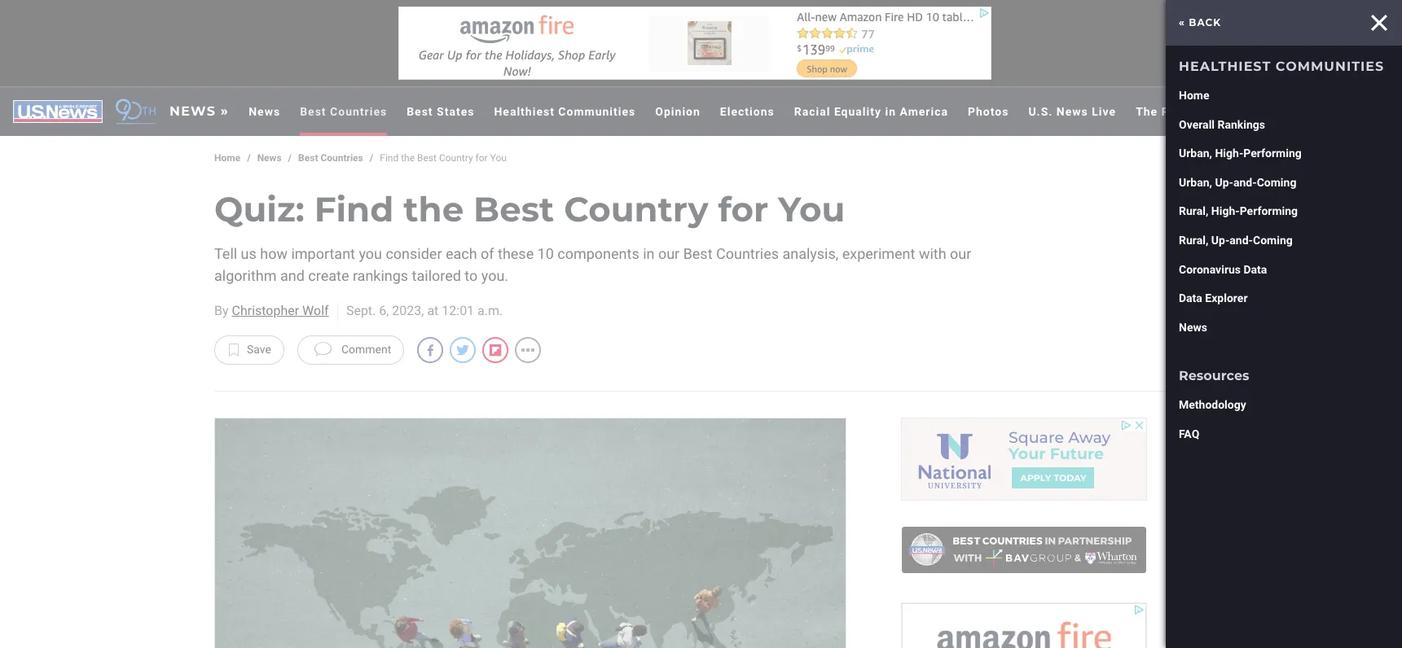Task type: locate. For each thing, give the bounding box(es) containing it.
comment
[[341, 343, 391, 356]]

1 vertical spatial home link
[[214, 152, 241, 165]]

1 horizontal spatial home
[[1179, 89, 1210, 102]]

close image
[[1372, 15, 1388, 31]]

in right equality on the right of the page
[[886, 105, 897, 118]]

rural, for rural, high-performing
[[1179, 205, 1209, 218]]

coming for rural, up-and-coming
[[1253, 234, 1293, 247]]

high- up rural, up-and-coming
[[1212, 205, 1240, 218]]

high- down overall rankings
[[1216, 147, 1244, 160]]

urban, for urban, high-performing
[[1179, 147, 1213, 160]]

0 vertical spatial coming
[[1257, 176, 1297, 189]]

countries inside tell us how important you consider each of these 10 components in our best countries analysis, experiment with our algorithm and create rankings tailored to you.
[[716, 245, 779, 262]]

in right components
[[643, 245, 655, 262]]

1 vertical spatial you
[[778, 188, 845, 231]]

consider
[[386, 245, 442, 262]]

the up consider
[[404, 188, 464, 231]]

you up 'analysis,'
[[778, 188, 845, 231]]

the
[[401, 152, 415, 164], [404, 188, 464, 231]]

0 vertical spatial performing
[[1244, 147, 1302, 160]]

1 horizontal spatial home link
[[1173, 82, 1396, 111]]

performing for rural, high-performing
[[1240, 205, 1298, 218]]

up- up coronavirus data
[[1212, 234, 1230, 247]]

data explorer
[[1179, 292, 1248, 305]]

how
[[260, 245, 288, 262]]

|
[[335, 300, 340, 323]]

home up report at the top
[[1179, 89, 1210, 102]]

healthiest down overall rankings
[[1179, 145, 1250, 161]]

1 vertical spatial in
[[643, 245, 655, 262]]

1 vertical spatial communities
[[559, 105, 636, 118]]

advertisement region
[[399, 7, 992, 80], [902, 419, 1147, 500], [902, 604, 1147, 649]]

urban, up rural, high-performing
[[1179, 176, 1213, 189]]

0 vertical spatial communities
[[1276, 59, 1385, 74]]

coronavirus data
[[1179, 263, 1268, 276]]

0 horizontal spatial for
[[476, 152, 488, 164]]

2 rural, from the top
[[1179, 234, 1209, 247]]

2 urban, from the top
[[1179, 176, 1213, 189]]

the down best states
[[401, 152, 415, 164]]

our right components
[[658, 245, 680, 262]]

each
[[446, 245, 477, 262]]

coming down urban, high-performing link
[[1257, 176, 1297, 189]]

healthiest right states
[[494, 105, 555, 118]]

you.
[[481, 267, 509, 284]]

0 vertical spatial you
[[490, 152, 507, 164]]

algorithm
[[214, 267, 277, 284]]

0 vertical spatial and-
[[1234, 176, 1257, 189]]

find down the best states link
[[380, 152, 399, 164]]

components
[[558, 245, 640, 262]]

0 vertical spatial find
[[380, 152, 399, 164]]

data down coronavirus
[[1179, 292, 1203, 305]]

healthiest communities link
[[1179, 59, 1385, 74], [484, 87, 646, 136], [1173, 137, 1384, 170]]

1 vertical spatial advertisement region
[[902, 419, 1147, 500]]

1 vertical spatial for
[[718, 188, 769, 231]]

best
[[300, 105, 327, 118], [407, 105, 433, 118], [298, 152, 318, 164], [417, 152, 437, 164], [474, 188, 554, 231], [683, 245, 713, 262]]

save button
[[214, 336, 284, 365]]

our
[[658, 245, 680, 262], [950, 245, 972, 262]]

rural, inside rural, up-and-coming link
[[1179, 234, 1209, 247]]

report
[[1162, 105, 1201, 118]]

equality
[[834, 105, 882, 118]]

1 vertical spatial countries
[[321, 152, 363, 164]]

best countries
[[300, 105, 387, 118], [298, 152, 363, 164]]

0 horizontal spatial data
[[1179, 292, 1203, 305]]

up-
[[1216, 176, 1234, 189], [1212, 234, 1230, 247]]

rural, up-and-coming link
[[1173, 227, 1396, 256]]

home link up rankings
[[1173, 82, 1396, 111]]

2 vertical spatial communities
[[1253, 145, 1345, 161]]

1 vertical spatial performing
[[1240, 205, 1298, 218]]

healthiest down « back button
[[1179, 59, 1272, 74]]

the report link
[[1126, 87, 1211, 136]]

opinion
[[656, 105, 701, 118]]

90th anniversary logo image
[[116, 98, 156, 125]]

news
[[1179, 13, 1225, 29], [170, 104, 216, 119], [249, 105, 281, 118], [1057, 105, 1089, 118], [257, 152, 282, 164], [1179, 321, 1208, 334]]

best countries link
[[290, 87, 397, 136], [298, 152, 363, 165]]

0 horizontal spatial home link
[[214, 152, 241, 165]]

10
[[538, 245, 554, 262]]

rural, high-performing
[[1179, 205, 1298, 218]]

2 our from the left
[[950, 245, 972, 262]]

and- down rural, high-performing
[[1230, 234, 1253, 247]]

save
[[247, 343, 271, 356]]

1 rural, from the top
[[1179, 205, 1209, 218]]

countries
[[330, 105, 387, 118], [321, 152, 363, 164], [716, 245, 779, 262]]

0 vertical spatial up-
[[1216, 176, 1234, 189]]

healthiest communities
[[1179, 59, 1385, 74], [494, 105, 636, 118], [1179, 145, 1345, 161]]

0 vertical spatial for
[[476, 152, 488, 164]]

these
[[498, 245, 534, 262]]

0 horizontal spatial home
[[214, 152, 241, 164]]

wolf
[[302, 303, 329, 319]]

tell
[[214, 245, 237, 262]]

country down states
[[439, 152, 473, 164]]

1 vertical spatial home
[[214, 152, 241, 164]]

2 vertical spatial healthiest
[[1179, 145, 1250, 161]]

1 vertical spatial best countries link
[[298, 152, 363, 165]]

0 vertical spatial home
[[1179, 89, 1210, 102]]

0 vertical spatial data
[[1244, 263, 1268, 276]]

tell us how important you consider each of these 10 components in our best countries analysis, experiment with our algorithm and create rankings tailored to you.
[[214, 245, 972, 284]]

james.peterson1902@gmail.com
[[1179, 411, 1338, 423]]

0 vertical spatial rural,
[[1179, 205, 1209, 218]]

1 vertical spatial data
[[1179, 292, 1203, 305]]

urban,
[[1179, 147, 1213, 160], [1179, 176, 1213, 189]]

1 horizontal spatial for
[[718, 188, 769, 231]]

our right with
[[950, 245, 972, 262]]

0 horizontal spatial country
[[439, 152, 473, 164]]

1 vertical spatial and-
[[1230, 234, 1253, 247]]

states
[[437, 105, 475, 118]]

you up quiz: find the best country for you
[[490, 152, 507, 164]]

1 horizontal spatial data
[[1244, 263, 1268, 276]]

performing down urban, up-and-coming link
[[1240, 205, 1298, 218]]

and- for urban,
[[1234, 176, 1257, 189]]

communities down overall rankings link
[[1253, 145, 1345, 161]]

0 vertical spatial urban,
[[1179, 147, 1213, 160]]

urban, high-performing link
[[1173, 140, 1396, 169]]

high-
[[1216, 147, 1244, 160], [1212, 205, 1240, 218]]

rankings
[[353, 267, 408, 284]]

1 vertical spatial up-
[[1212, 234, 1230, 247]]

overall
[[1179, 118, 1215, 131]]

photos
[[968, 105, 1009, 118]]

coming down the rural, high-performing link
[[1253, 234, 1293, 247]]

data explorer link
[[1173, 285, 1396, 314]]

best inside tell us how important you consider each of these 10 components in our best countries analysis, experiment with our algorithm and create rankings tailored to you.
[[683, 245, 713, 262]]

country
[[439, 152, 473, 164], [564, 188, 709, 231]]

reading list
[[1179, 438, 1264, 454]]

create
[[308, 267, 349, 284]]

up- up rural, high-performing
[[1216, 176, 1234, 189]]

1 horizontal spatial country
[[564, 188, 709, 231]]

1 vertical spatial rural,
[[1179, 234, 1209, 247]]

2 vertical spatial countries
[[716, 245, 779, 262]]

0 vertical spatial healthiest communities link
[[1179, 59, 1385, 74]]

home link up quiz:
[[214, 152, 241, 165]]

0 horizontal spatial in
[[643, 245, 655, 262]]

home
[[1179, 89, 1210, 102], [214, 152, 241, 164]]

0 horizontal spatial you
[[490, 152, 507, 164]]

best countries inside best countries link
[[300, 105, 387, 118]]

rural, up rural, up-and-coming
[[1179, 205, 1209, 218]]

communities
[[1276, 59, 1385, 74], [559, 105, 636, 118], [1253, 145, 1345, 161]]

« back
[[1179, 16, 1222, 29]]

healthiest
[[1179, 59, 1272, 74], [494, 105, 555, 118], [1179, 145, 1250, 161]]

1 vertical spatial high-
[[1212, 205, 1240, 218]]

0 vertical spatial high-
[[1216, 147, 1244, 160]]

0 vertical spatial country
[[439, 152, 473, 164]]

0 vertical spatial best countries
[[300, 105, 387, 118]]

of
[[481, 245, 494, 262]]

best states link
[[397, 87, 484, 136]]

communities down close image
[[1276, 59, 1385, 74]]

data down rural, up-and-coming
[[1244, 263, 1268, 276]]

for
[[476, 152, 488, 164], [718, 188, 769, 231]]

and- down urban, high-performing
[[1234, 176, 1257, 189]]

2 vertical spatial healthiest communities link
[[1173, 137, 1384, 170]]

1 urban, from the top
[[1179, 147, 1213, 160]]

performing down overall rankings link
[[1244, 147, 1302, 160]]

urban, down overall at right top
[[1179, 147, 1213, 160]]

u.s. news and world report logo image
[[13, 100, 103, 123]]

sept.
[[346, 303, 376, 319]]

1 horizontal spatial you
[[778, 188, 845, 231]]

0 vertical spatial in
[[886, 105, 897, 118]]

find up 'you'
[[314, 188, 394, 231]]

country up components
[[564, 188, 709, 231]]

coming
[[1257, 176, 1297, 189], [1253, 234, 1293, 247]]

in inside tell us how important you consider each of these 10 components in our best countries analysis, experiment with our algorithm and create rankings tailored to you.
[[643, 245, 655, 262]]

data
[[1244, 263, 1268, 276], [1179, 292, 1203, 305]]

1 vertical spatial country
[[564, 188, 709, 231]]

1 horizontal spatial our
[[950, 245, 972, 262]]

1 vertical spatial urban,
[[1179, 176, 1213, 189]]

0 horizontal spatial our
[[658, 245, 680, 262]]

1 vertical spatial coming
[[1253, 234, 1293, 247]]

1 vertical spatial the
[[404, 188, 464, 231]]

news link
[[1179, 13, 1225, 29], [239, 87, 290, 136], [163, 97, 236, 126], [257, 152, 282, 165], [1173, 314, 1396, 343]]

u.s. news live link
[[1019, 87, 1126, 136]]

6,
[[379, 303, 389, 319]]

coming for urban, up-and-coming
[[1257, 176, 1297, 189]]

home link
[[1173, 82, 1396, 111], [214, 152, 241, 165]]

communities left opinion
[[559, 105, 636, 118]]

home up quiz:
[[214, 152, 241, 164]]

in
[[886, 105, 897, 118], [643, 245, 655, 262]]

1 vertical spatial find
[[314, 188, 394, 231]]

rural, up coronavirus
[[1179, 234, 1209, 247]]



Task type: describe. For each thing, give the bounding box(es) containing it.
experiment
[[843, 245, 916, 262]]

comment button
[[297, 336, 404, 365]]

quiz:
[[214, 188, 305, 231]]

0 vertical spatial the
[[401, 152, 415, 164]]

resources
[[1179, 369, 1250, 384]]

urban, high-performing
[[1179, 147, 1302, 160]]

at
[[427, 303, 439, 319]]

methodology
[[1179, 399, 1247, 412]]

racial equality in america link
[[785, 87, 958, 136]]

urban, for urban, up-and-coming
[[1179, 176, 1213, 189]]

u.s. news live
[[1029, 105, 1117, 118]]

tailored
[[412, 267, 461, 284]]

high- for rural,
[[1212, 205, 1240, 218]]

u.s.
[[1029, 105, 1053, 118]]

up- for rural,
[[1212, 234, 1230, 247]]

1 our from the left
[[658, 245, 680, 262]]

racial equality in america
[[794, 105, 949, 118]]

1 vertical spatial healthiest communities link
[[484, 87, 646, 136]]

high- for urban,
[[1216, 147, 1244, 160]]

1 horizontal spatial in
[[886, 105, 897, 118]]

0 vertical spatial best countries link
[[290, 87, 397, 136]]

rankings
[[1218, 118, 1266, 131]]

welcome, james.peterson1902@gmail.com
[[1179, 391, 1338, 423]]

to
[[465, 267, 478, 284]]

america
[[900, 105, 949, 118]]

rural, for rural, up-and-coming
[[1179, 234, 1209, 247]]

0 vertical spatial healthiest
[[1179, 59, 1272, 74]]

« back button
[[1173, 10, 1228, 36]]

rural, high-performing link
[[1173, 198, 1396, 227]]

opinion link
[[646, 87, 711, 136]]

quiz: find the best country for you
[[214, 188, 845, 231]]

1 vertical spatial healthiest communities
[[494, 105, 636, 118]]

by
[[214, 303, 229, 319]]

0 vertical spatial home link
[[1173, 82, 1396, 111]]

1 vertical spatial best countries
[[298, 152, 363, 164]]

overall rankings link
[[1173, 111, 1396, 140]]

elections
[[720, 105, 775, 118]]

christopher wolf link
[[232, 303, 329, 319]]

live
[[1092, 105, 1117, 118]]

1 vertical spatial healthiest
[[494, 105, 555, 118]]

coronavirus data link
[[1173, 256, 1396, 285]]

urban, up-and-coming
[[1179, 176, 1297, 189]]

elections link
[[711, 87, 785, 136]]

racial
[[794, 105, 831, 118]]

and
[[280, 267, 305, 284]]

overall rankings
[[1179, 118, 1266, 131]]

rural, up-and-coming
[[1179, 234, 1293, 247]]

12:01
[[442, 303, 474, 319]]

close image
[[1359, 15, 1376, 31]]

the report
[[1136, 105, 1201, 118]]

coronavirus
[[1179, 263, 1241, 276]]

best states
[[407, 105, 475, 118]]

list
[[1240, 438, 1264, 454]]

2 vertical spatial healthiest communities
[[1179, 145, 1345, 161]]

up- for urban,
[[1216, 176, 1234, 189]]

find the best country for you
[[380, 152, 507, 164]]

us
[[241, 245, 257, 262]]

the
[[1136, 105, 1158, 118]]

christopher
[[232, 303, 299, 319]]

analysis,
[[783, 245, 839, 262]]

0 vertical spatial advertisement region
[[399, 7, 992, 80]]

group of young adults, photographed from above, on various painted tarmac surface, at sunrise. image
[[214, 418, 847, 649]]

photos link
[[958, 87, 1019, 136]]

2023,
[[392, 303, 424, 319]]

and- for rural,
[[1230, 234, 1253, 247]]

performing for urban, high-performing
[[1244, 147, 1302, 160]]

with
[[919, 245, 947, 262]]

2 vertical spatial advertisement region
[[902, 604, 1147, 649]]

welcome,
[[1179, 391, 1262, 407]]

faq link
[[1173, 420, 1396, 450]]

0 vertical spatial countries
[[330, 105, 387, 118]]

0 vertical spatial healthiest communities
[[1179, 59, 1385, 74]]

you
[[359, 245, 382, 262]]

important
[[291, 245, 355, 262]]

methodology link
[[1173, 391, 1396, 420]]

reading
[[1179, 438, 1236, 454]]

faq
[[1179, 428, 1200, 441]]

a.m.
[[478, 303, 503, 319]]

reading list link
[[1173, 430, 1384, 463]]

explorer
[[1206, 292, 1248, 305]]

by christopher wolf | sept. 6, 2023, at 12:01 a.m.
[[214, 300, 503, 323]]

urban, up-and-coming link
[[1173, 169, 1396, 198]]



Task type: vqa. For each thing, say whether or not it's contained in the screenshot.
u.s. news live
yes



